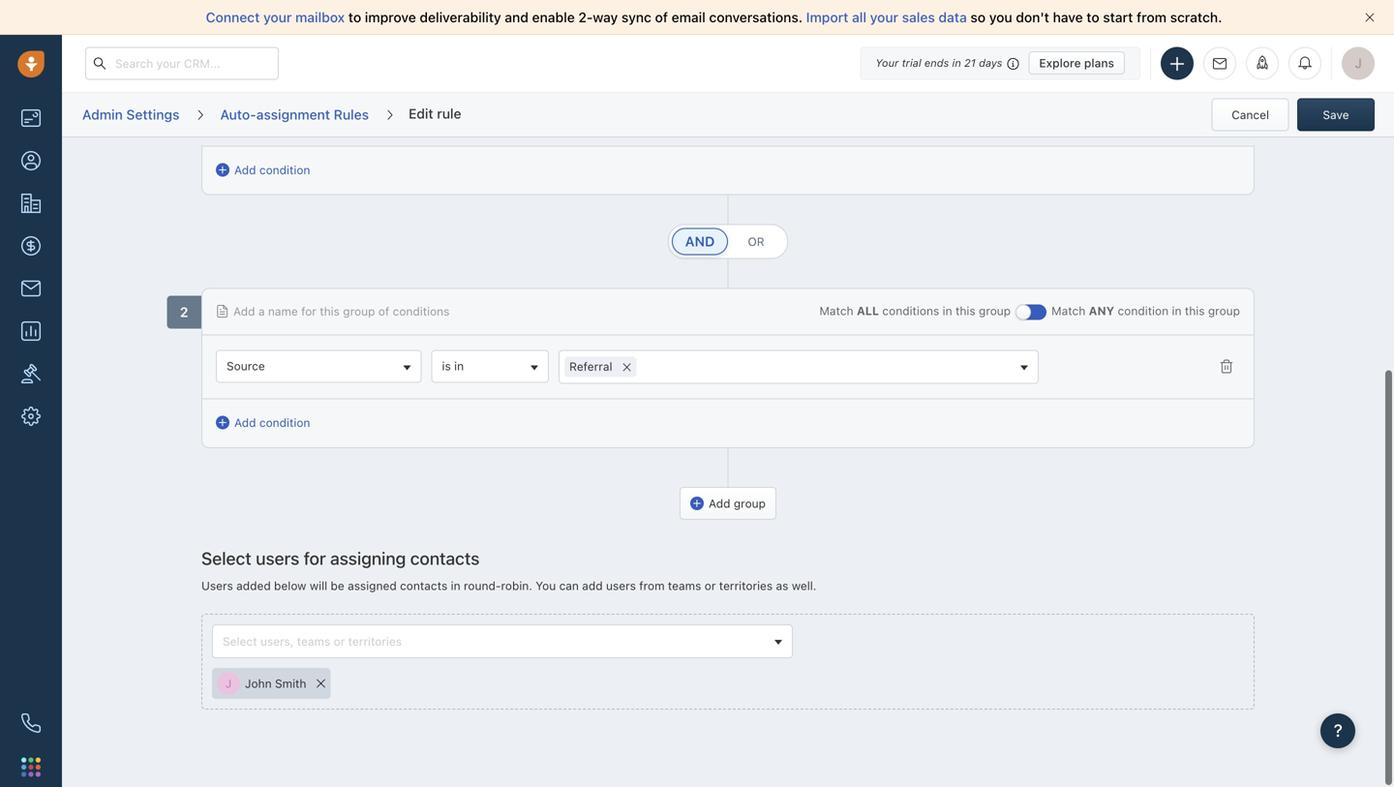Task type: vqa. For each thing, say whether or not it's contained in the screenshot.
Match
yes



Task type: describe. For each thing, give the bounding box(es) containing it.
a
[[258, 305, 265, 318]]

all
[[857, 304, 879, 318]]

2 conditions from the left
[[393, 305, 450, 318]]

all
[[852, 9, 867, 25]]

add down source
[[234, 416, 256, 430]]

assigned
[[348, 579, 397, 593]]

teams
[[668, 579, 701, 593]]

admin settings link
[[81, 100, 180, 130]]

0 vertical spatial users
[[256, 548, 299, 569]]

1 vertical spatial for
[[304, 548, 326, 569]]

this for conditions
[[956, 304, 976, 318]]

match for match all conditions in this group
[[819, 304, 854, 318]]

below
[[274, 579, 306, 593]]

send email image
[[1213, 57, 1227, 70]]

start
[[1103, 9, 1133, 25]]

add group button
[[680, 487, 776, 520]]

connect
[[206, 9, 260, 25]]

phone element
[[12, 704, 50, 743]]

name
[[268, 305, 298, 318]]

freshworks switcher image
[[21, 757, 41, 777]]

enable
[[532, 9, 575, 25]]

john smith
[[245, 677, 306, 690]]

edit
[[409, 105, 433, 121]]

add
[[582, 579, 603, 593]]

properties image
[[21, 364, 41, 383]]

import
[[806, 9, 849, 25]]

Search your CRM... text field
[[85, 47, 279, 80]]

auto-assignment rules
[[220, 106, 369, 122]]

scratch.
[[1170, 9, 1222, 25]]

1 horizontal spatial users
[[606, 579, 636, 593]]

add left a
[[233, 305, 255, 318]]

this for condition
[[1185, 304, 1205, 318]]

is
[[442, 359, 451, 373]]

group for add a name for this group of conditions
[[343, 305, 375, 318]]

select
[[201, 548, 251, 569]]

1 vertical spatial condition
[[1118, 304, 1169, 318]]

territories
[[719, 579, 773, 593]]

mailbox
[[295, 9, 345, 25]]

select users for assigning contacts
[[201, 548, 480, 569]]

trial
[[902, 57, 921, 69]]

match any condition in this group
[[1052, 304, 1240, 318]]

2 add condition from the top
[[234, 416, 310, 430]]

auto-
[[220, 106, 256, 122]]

2-
[[578, 9, 593, 25]]

deliverability
[[420, 9, 501, 25]]

explore
[[1039, 56, 1081, 70]]

any
[[1089, 304, 1115, 318]]

cancel button
[[1212, 98, 1289, 131]]

can
[[559, 579, 579, 593]]

1 horizontal spatial of
[[655, 9, 668, 25]]

conversations.
[[709, 9, 803, 25]]

days
[[979, 57, 1002, 69]]

as
[[776, 579, 789, 593]]

in for condition
[[1172, 304, 1182, 318]]

1 vertical spatial of
[[378, 305, 389, 318]]

phone image
[[21, 714, 41, 733]]

way
[[593, 9, 618, 25]]

1 horizontal spatial from
[[1137, 9, 1167, 25]]

will
[[310, 579, 327, 593]]

settings
[[126, 106, 180, 122]]

connect your mailbox link
[[206, 9, 348, 25]]

don't
[[1016, 9, 1049, 25]]

users added below will be assigned contacts in round-robin. you can add users from teams or territories as well.
[[201, 579, 817, 593]]

is in button
[[431, 350, 549, 383]]

plans
[[1084, 56, 1114, 70]]

import all your sales data link
[[806, 9, 971, 25]]

in left round- in the left bottom of the page
[[451, 579, 460, 593]]

added
[[236, 579, 271, 593]]

users
[[201, 579, 233, 593]]

email
[[672, 9, 706, 25]]

john
[[245, 677, 272, 690]]

2 add condition link from the top
[[216, 414, 310, 432]]

0 vertical spatial for
[[301, 305, 316, 318]]

improve
[[365, 9, 416, 25]]

1 to from the left
[[348, 9, 361, 25]]

1 horizontal spatial or
[[748, 235, 764, 249]]

explore plans link
[[1029, 51, 1125, 75]]

in inside button
[[454, 359, 464, 373]]

assigning
[[330, 548, 406, 569]]

ends
[[924, 57, 949, 69]]

group inside "button"
[[734, 497, 766, 510]]

round-
[[464, 579, 501, 593]]

edit rule
[[409, 105, 461, 121]]

2 to from the left
[[1087, 9, 1100, 25]]

you
[[989, 9, 1012, 25]]

1 vertical spatial or
[[705, 579, 716, 593]]



Task type: locate. For each thing, give the bounding box(es) containing it.
0 horizontal spatial your
[[263, 9, 292, 25]]

data
[[939, 9, 967, 25]]

robin.
[[501, 579, 532, 593]]

smith
[[275, 677, 306, 690]]

1 conditions from the left
[[882, 304, 939, 318]]

your left the 'mailbox'
[[263, 9, 292, 25]]

j
[[225, 677, 232, 690]]

match left any
[[1052, 304, 1086, 318]]

sales
[[902, 9, 935, 25]]

conditions
[[882, 304, 939, 318], [393, 305, 450, 318]]

to
[[348, 9, 361, 25], [1087, 9, 1100, 25]]

of
[[655, 9, 668, 25], [378, 305, 389, 318]]

condition down auto-assignment rules "link"
[[259, 163, 310, 177]]

add down the auto-
[[234, 163, 256, 177]]

in left 21
[[952, 57, 961, 69]]

save button
[[1297, 98, 1375, 131]]

0 vertical spatial from
[[1137, 9, 1167, 25]]

is in
[[442, 359, 464, 373]]

group
[[979, 304, 1011, 318], [1208, 304, 1240, 318], [343, 305, 375, 318], [734, 497, 766, 510]]

0 vertical spatial or
[[748, 235, 764, 249]]

group for match any condition in this group
[[1208, 304, 1240, 318]]

source button
[[216, 350, 422, 383]]

to right the 'mailbox'
[[348, 9, 361, 25]]

0 vertical spatial of
[[655, 9, 668, 25]]

admin settings
[[82, 106, 180, 122]]

match all conditions in this group
[[819, 304, 1011, 318]]

condition
[[259, 163, 310, 177], [1118, 304, 1169, 318], [259, 416, 310, 430]]

add
[[234, 163, 256, 177], [233, 305, 255, 318], [234, 416, 256, 430], [709, 497, 730, 510]]

in right any
[[1172, 304, 1182, 318]]

add up territories
[[709, 497, 730, 510]]

sync
[[622, 9, 651, 25]]

of right sync
[[655, 9, 668, 25]]

close image
[[1365, 13, 1375, 22]]

for up will
[[304, 548, 326, 569]]

0 horizontal spatial to
[[348, 9, 361, 25]]

2 your from the left
[[870, 9, 898, 25]]

0 horizontal spatial this
[[320, 305, 340, 318]]

referral
[[569, 360, 612, 373]]

for
[[301, 305, 316, 318], [304, 548, 326, 569]]

users
[[256, 548, 299, 569], [606, 579, 636, 593]]

1 vertical spatial contacts
[[400, 579, 448, 593]]

1 horizontal spatial your
[[870, 9, 898, 25]]

connect your mailbox to improve deliverability and enable 2-way sync of email conversations. import all your sales data so you don't have to start from scratch.
[[206, 9, 1222, 25]]

0 vertical spatial contacts
[[410, 548, 480, 569]]

to left start
[[1087, 9, 1100, 25]]

1 horizontal spatial this
[[956, 304, 976, 318]]

0 vertical spatial add condition link
[[216, 161, 310, 179]]

2 this from the left
[[1185, 304, 1205, 318]]

add condition down 'assignment'
[[234, 163, 310, 177]]

users right add
[[606, 579, 636, 593]]

× button
[[617, 356, 637, 377]]

and
[[505, 9, 529, 25], [685, 234, 715, 250], [688, 235, 712, 249]]

0 horizontal spatial of
[[378, 305, 389, 318]]

conditions up is
[[393, 305, 450, 318]]

from right start
[[1137, 9, 1167, 25]]

your
[[263, 9, 292, 25], [870, 9, 898, 25]]

contacts up round- in the left bottom of the page
[[410, 548, 480, 569]]

add a name for this group of conditions
[[233, 305, 450, 318]]

condition down source button at the top left
[[259, 416, 310, 430]]

1 vertical spatial add condition link
[[216, 414, 310, 432]]

users up below
[[256, 548, 299, 569]]

contacts
[[410, 548, 480, 569], [400, 579, 448, 593]]

in right "all"
[[943, 304, 952, 318]]

0 horizontal spatial conditions
[[393, 305, 450, 318]]

in for ends
[[952, 57, 961, 69]]

21
[[964, 57, 976, 69]]

what's new image
[[1256, 56, 1269, 69]]

1 horizontal spatial match
[[1052, 304, 1086, 318]]

1 add condition link from the top
[[216, 161, 310, 179]]

for right name
[[301, 305, 316, 318]]

add condition link down source
[[216, 414, 310, 432]]

None search field
[[640, 357, 665, 377]]

cancel
[[1232, 108, 1269, 122]]

of up source button at the top left
[[378, 305, 389, 318]]

2 match from the left
[[1052, 304, 1086, 318]]

and link
[[672, 228, 728, 255], [672, 228, 728, 255]]

rules
[[334, 106, 369, 122]]

you
[[536, 579, 556, 593]]

×
[[622, 356, 632, 376]]

1 horizontal spatial conditions
[[882, 304, 939, 318]]

1 vertical spatial add condition
[[234, 416, 310, 430]]

this
[[956, 304, 976, 318], [1185, 304, 1205, 318], [320, 305, 340, 318]]

0 horizontal spatial users
[[256, 548, 299, 569]]

0 vertical spatial condition
[[259, 163, 310, 177]]

save
[[1323, 108, 1349, 122]]

1 add condition from the top
[[234, 163, 310, 177]]

group for match all conditions in this group
[[979, 304, 1011, 318]]

your
[[876, 57, 899, 69]]

2 vertical spatial condition
[[259, 416, 310, 430]]

add condition link down the auto-
[[216, 161, 310, 179]]

conditions right "all"
[[882, 304, 939, 318]]

match left "all"
[[819, 304, 854, 318]]

source
[[227, 359, 265, 373]]

0 horizontal spatial from
[[639, 579, 665, 593]]

0 horizontal spatial match
[[819, 304, 854, 318]]

condition right any
[[1118, 304, 1169, 318]]

0 vertical spatial add condition
[[234, 163, 310, 177]]

well.
[[792, 579, 817, 593]]

your right the all at the top right of page
[[870, 9, 898, 25]]

your trial ends in 21 days
[[876, 57, 1002, 69]]

so
[[971, 9, 986, 25]]

1 this from the left
[[956, 304, 976, 318]]

3 this from the left
[[320, 305, 340, 318]]

0 horizontal spatial or
[[705, 579, 716, 593]]

this for name
[[320, 305, 340, 318]]

rule
[[437, 105, 461, 121]]

1 your from the left
[[263, 9, 292, 25]]

in right is
[[454, 359, 464, 373]]

Select users, teams or territories search field
[[218, 631, 768, 651]]

2 horizontal spatial this
[[1185, 304, 1205, 318]]

or link
[[728, 228, 784, 255]]

add condition link
[[216, 161, 310, 179], [216, 414, 310, 432]]

1 vertical spatial from
[[639, 579, 665, 593]]

1 match from the left
[[819, 304, 854, 318]]

auto-assignment rules link
[[219, 100, 370, 130]]

contacts right assigned
[[400, 579, 448, 593]]

explore plans
[[1039, 56, 1114, 70]]

admin
[[82, 106, 123, 122]]

match for match any condition in this group
[[1052, 304, 1086, 318]]

1 vertical spatial users
[[606, 579, 636, 593]]

from left teams
[[639, 579, 665, 593]]

add inside "button"
[[709, 497, 730, 510]]

assignment
[[256, 106, 330, 122]]

be
[[331, 579, 344, 593]]

in for conditions
[[943, 304, 952, 318]]

match
[[819, 304, 854, 318], [1052, 304, 1086, 318]]

in
[[952, 57, 961, 69], [943, 304, 952, 318], [1172, 304, 1182, 318], [454, 359, 464, 373], [451, 579, 460, 593]]

have
[[1053, 9, 1083, 25]]

1 horizontal spatial to
[[1087, 9, 1100, 25]]

add group
[[709, 497, 766, 510]]

add condition down source
[[234, 416, 310, 430]]

or
[[748, 235, 764, 249], [705, 579, 716, 593]]



